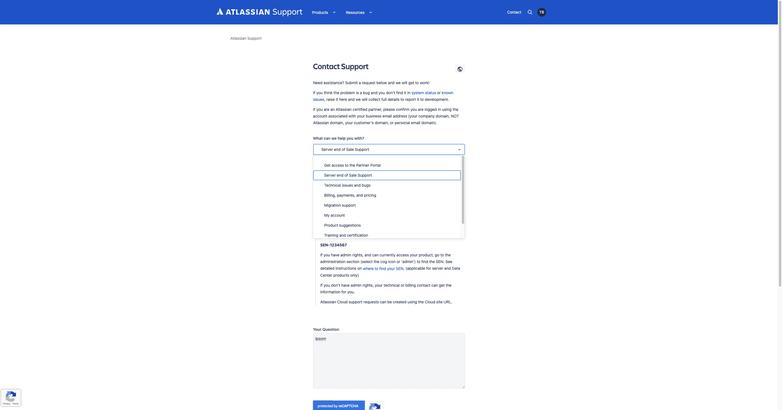 Task type: describe. For each thing, give the bounding box(es) containing it.
it for , raise it here and we will collect full details to report it to development.
[[417, 97, 419, 102]]

help
[[338, 136, 346, 141]]

0 vertical spatial sale
[[346, 147, 354, 152]]

here
[[339, 97, 347, 102]]

,
[[324, 97, 325, 102]]

2 horizontal spatial domain,
[[436, 114, 450, 119]]

0 vertical spatial will
[[402, 80, 408, 85]]

the left cog
[[374, 260, 380, 264]]

if you are an atlassian certified partner, please confirm you are logged in using the account associated with your business email address (your company domain, not atlassian domain, your customer's domain, or personal email domain).
[[313, 107, 459, 125]]

sale
[[389, 176, 396, 181]]

0 horizontal spatial want
[[324, 176, 332, 181]]

sen?
[[339, 217, 350, 221]]

the up what
[[351, 165, 357, 170]]

the right think
[[334, 90, 339, 95]]

find inside if you have admin rights, and can currently access your product, go to the administration section (select the cog icon or 'admin') to find the sen. see detailed instructions on
[[422, 260, 428, 264]]

bugs
[[362, 183, 371, 188]]

(select
[[361, 260, 373, 264]]

this:
[[345, 233, 353, 238]]

0 vertical spatial for
[[410, 176, 415, 181]]

product
[[324, 223, 338, 228]]

end down one
[[337, 173, 344, 178]]

resources
[[346, 10, 365, 15]]

can right what
[[324, 136, 331, 141]]

raise
[[326, 97, 335, 102]]

0 horizontal spatial domain,
[[330, 120, 344, 125]]

admin inside if you have admin rights, and can currently access your product, go to the administration section (select the cog icon or 'admin') to find the sen. see detailed instructions on
[[341, 253, 351, 258]]

customer's
[[354, 120, 374, 125]]

payments,
[[337, 193, 356, 198]]

data
[[452, 266, 460, 271]]

atlassian inside a support entitlement number (sen) identifies each of your atlassian products, and looks like this:
[[428, 226, 443, 231]]

you inside if you have admin rights, and can currently access your product, go to the administration section (select the cog icon or 'admin') to find the sen. see detailed instructions on
[[324, 253, 330, 258]]

the left sen
[[400, 194, 406, 199]]

work!
[[420, 80, 430, 85]]

end down what can we help you with?
[[334, 147, 341, 152]]

0 vertical spatial access
[[332, 163, 344, 168]]

portal
[[370, 163, 381, 168]]

address
[[393, 114, 407, 119]]

the up see
[[445, 253, 451, 258]]

you up (your
[[411, 107, 417, 112]]

can inside if you have admin rights, and can currently access your product, go to the administration section (select the cog icon or 'admin') to find the sen. see detailed instructions on
[[372, 253, 379, 258]]

be
[[388, 300, 392, 305]]

status
[[425, 90, 436, 95]]

support for atlassian
[[247, 36, 262, 41]]

where to find your sen.
[[363, 267, 405, 271]]

your inside "link"
[[387, 267, 395, 271]]

open image for server end of sale support
[[456, 146, 463, 153]]

billing
[[406, 283, 416, 288]]

one
[[339, 165, 345, 170]]

for inside (applicable for server and data center products only)
[[426, 266, 431, 271]]

partner,
[[369, 107, 382, 112]]

products inside (applicable for server and data center products only)
[[333, 273, 349, 278]]

problem
[[340, 90, 355, 95]]

contact
[[417, 283, 431, 288]]

get
[[324, 163, 331, 168]]

0 vertical spatial a
[[359, 80, 361, 85]]

issues for technical issues and bugs
[[342, 183, 353, 188]]

2 vertical spatial we
[[332, 136, 337, 141]]

to left report
[[401, 97, 404, 102]]

and right below
[[388, 80, 395, 85]]

0 horizontal spatial it
[[336, 97, 338, 102]]

or inside if you are an atlassian certified partner, please confirm you are logged in using the account associated with your business email address (your company domain, not atlassian domain, your customer's domain, or personal email domain).
[[390, 120, 394, 125]]

search page image
[[527, 9, 533, 15]]

contact support
[[313, 61, 369, 72]]

go
[[435, 253, 440, 258]]

can inside if you don't have admin rights, your technical or billing contact can get the information for you.
[[432, 283, 438, 288]]

1 horizontal spatial domain,
[[375, 120, 389, 125]]

0 horizontal spatial get
[[409, 80, 414, 85]]

to up technical
[[333, 176, 337, 181]]

you left an
[[317, 107, 323, 112]]

(your
[[408, 114, 418, 119]]

the down go
[[429, 260, 435, 264]]

in inside if you are an atlassian certified partner, please confirm you are logged in using the account associated with your business email address (your company domain, not atlassian domain, your customer's domain, or personal email domain).
[[438, 107, 441, 112]]

the inside if you don't have admin rights, your technical or billing contact can get the information for you.
[[446, 283, 452, 288]]

to inside where to find your sen. "link"
[[375, 267, 378, 271]]

of right one
[[346, 165, 350, 170]]

business
[[366, 114, 382, 119]]

rights, inside if you have admin rights, and can currently access your product, go to the administration section (select the cog icon or 'admin') to find the sen. see detailed instructions on
[[352, 253, 364, 258]]

0 vertical spatial in
[[407, 90, 411, 95]]

below.
[[446, 194, 458, 199]]

have inside if you don't have admin rights, your technical or billing contact can get the information for you.
[[341, 283, 350, 288]]

assistance?
[[324, 80, 344, 85]]

the inside if you are an atlassian certified partner, please confirm you are logged in using the account associated with your business email address (your company domain, not atlassian domain, your customer's domain, or personal email domain).
[[453, 107, 459, 112]]

requests
[[364, 300, 379, 305]]

if for if you don't have admin rights, your technical or billing contact can get the information for you.
[[320, 283, 323, 288]]

1 horizontal spatial account
[[331, 213, 345, 218]]

what
[[348, 176, 357, 181]]

number
[[361, 226, 375, 231]]

rights, inside if you don't have admin rights, your technical or billing contact can get the information for you.
[[363, 283, 374, 288]]

information
[[320, 290, 341, 295]]

request
[[362, 80, 376, 85]]

confirm
[[396, 107, 410, 112]]

suggestions
[[339, 223, 361, 228]]

or inside if you don't have admin rights, your technical or billing contact can get the information for you.
[[401, 283, 405, 288]]

your inside if you have admin rights, and can currently access your product, go to the administration section (select the cog icon or 'admin') to find the sen. see detailed instructions on
[[410, 253, 418, 258]]

server inside (applicable for server and data center products only)
[[432, 266, 443, 271]]

if for if you have admin rights, and can currently access your product, go to the administration section (select the cog icon or 'admin') to find the sen. see detailed instructions on
[[320, 253, 323, 258]]

training and certification
[[324, 233, 368, 238]]

and down problem
[[348, 97, 355, 102]]

Your Question text field
[[313, 334, 465, 389]]

(applicable for server and data center products only)
[[320, 266, 460, 278]]

, raise it here and we will collect full details to report it to development.
[[324, 97, 449, 102]]

system status link
[[412, 90, 436, 95]]

system
[[412, 90, 424, 95]]

of left sale
[[384, 176, 388, 181]]

have inside if you have admin rights, and can currently access your product, go to the administration section (select the cog icon or 'admin') to find the sen. see detailed instructions on
[[331, 253, 340, 258]]

only)
[[350, 273, 359, 278]]

access inside if you have admin rights, and can currently access your product, go to the administration section (select the cog icon or 'admin') to find the sen. see detailed instructions on
[[397, 253, 409, 258]]

atlassian support
[[231, 36, 262, 41]]

known issues
[[313, 90, 454, 102]]

a inside button
[[336, 217, 338, 221]]

product
[[430, 194, 445, 199]]

of inside a support entitlement number (sen) identifies each of your atlassian products, and looks like this:
[[414, 226, 418, 231]]

you up full
[[379, 90, 385, 95]]

2 cloud from the left
[[425, 300, 435, 305]]

a
[[320, 226, 323, 231]]

currently
[[380, 253, 396, 258]]

what
[[313, 136, 323, 141]]

what's a sen? button
[[313, 210, 353, 225]]

1 vertical spatial a
[[360, 90, 362, 95]]

entitlement
[[339, 226, 360, 231]]

report
[[405, 97, 416, 102]]

sen. inside if you have admin rights, and can currently access your product, go to the administration section (select the cog icon or 'admin') to find the sen. see detailed instructions on
[[436, 260, 445, 264]]

1 vertical spatial support
[[349, 300, 363, 305]]

if you have admin rights, and can currently access your product, go to the administration section (select the cog icon or 'admin') to find the sen. see detailed instructions on
[[320, 253, 452, 271]]

technical issues and bugs
[[324, 183, 371, 188]]

to up know
[[345, 163, 349, 168]]

1 vertical spatial will
[[362, 97, 368, 102]]

your inside if you don't have admin rights, your technical or billing contact can get the information for you.
[[375, 283, 383, 288]]

which
[[313, 194, 325, 199]]

you right "do"
[[349, 194, 356, 199]]

logged
[[425, 107, 437, 112]]

you left think
[[317, 90, 323, 95]]

admin inside if you don't have admin rights, your technical or billing contact can get the information for you.
[[351, 283, 362, 288]]

and up collect at left
[[371, 90, 378, 95]]

1 are from the left
[[324, 107, 330, 112]]

0 vertical spatial server
[[364, 176, 376, 181]]

please select one of the following
[[313, 165, 375, 170]]

created
[[393, 300, 407, 305]]

your down certified
[[357, 114, 365, 119]]

i want to know what the server end of sale means for me
[[322, 176, 421, 181]]

to up (applicable
[[417, 260, 421, 264]]

and down what
[[354, 183, 361, 188]]

(applicable
[[406, 266, 425, 271]]

Which products do you want to migrate? Enter the SEN of each product below.  text field
[[313, 202, 465, 213]]

0 horizontal spatial using
[[408, 300, 417, 305]]

account avatar image
[[537, 8, 546, 17]]

sen
[[407, 194, 414, 199]]

support for a
[[324, 226, 338, 231]]

you right help
[[347, 136, 354, 141]]

2 horizontal spatial we
[[396, 80, 401, 85]]

1 vertical spatial email
[[411, 120, 421, 125]]

partner
[[356, 163, 369, 168]]

site
[[436, 300, 443, 305]]



Task type: vqa. For each thing, say whether or not it's contained in the screenshot.
its in the right bottom of the page
no



Task type: locate. For each thing, give the bounding box(es) containing it.
end
[[334, 147, 341, 152], [337, 173, 344, 178], [377, 176, 383, 181]]

each right the identifies in the bottom of the page
[[404, 226, 413, 231]]

we down is
[[356, 97, 361, 102]]

each left product
[[420, 194, 429, 199]]

server
[[364, 176, 376, 181], [432, 266, 443, 271]]

1 horizontal spatial we
[[356, 97, 361, 102]]

support down "you." on the bottom left of the page
[[349, 300, 363, 305]]

1 horizontal spatial it
[[404, 90, 406, 95]]

if left an
[[313, 107, 315, 112]]

0 vertical spatial email
[[383, 114, 392, 119]]

using right created
[[408, 300, 417, 305]]

center
[[320, 273, 332, 278]]

for left me
[[410, 176, 415, 181]]

will down bug at the top left of the page
[[362, 97, 368, 102]]

want down 'bugs'
[[357, 194, 366, 199]]

icon
[[388, 260, 396, 264]]

1 vertical spatial contact
[[313, 61, 340, 72]]

1 vertical spatial for
[[426, 266, 431, 271]]

0 horizontal spatial find
[[379, 267, 386, 271]]

1 vertical spatial server
[[432, 266, 443, 271]]

admin
[[341, 253, 351, 258], [351, 283, 362, 288]]

in right logged
[[438, 107, 441, 112]]

1 vertical spatial have
[[341, 283, 350, 288]]

or
[[437, 90, 441, 95], [390, 120, 394, 125], [397, 260, 400, 264], [401, 283, 405, 288]]

if down center
[[320, 283, 323, 288]]

contact for contact
[[507, 10, 522, 14]]

on
[[358, 266, 362, 271]]

2 horizontal spatial it
[[417, 97, 419, 102]]

1 vertical spatial account
[[331, 213, 345, 218]]

to left work!
[[415, 80, 419, 85]]

end left sale
[[377, 176, 383, 181]]

me
[[416, 176, 421, 181]]

a right is
[[360, 90, 362, 95]]

1 vertical spatial server
[[324, 173, 336, 178]]

2 vertical spatial a
[[336, 217, 338, 221]]

you inside if you don't have admin rights, your technical or billing contact can get the information for you.
[[324, 283, 330, 288]]

0 vertical spatial have
[[331, 253, 340, 258]]

1 horizontal spatial find
[[396, 90, 403, 95]]

server down select
[[324, 173, 336, 178]]

2 horizontal spatial find
[[422, 260, 428, 264]]

not
[[451, 114, 459, 119]]

your question
[[313, 328, 339, 332]]

0 vertical spatial server end of sale support
[[322, 147, 369, 152]]

1 vertical spatial open image
[[456, 175, 463, 182]]

1 horizontal spatial email
[[411, 120, 421, 125]]

or left billing
[[401, 283, 405, 288]]

1 vertical spatial sale
[[349, 173, 357, 178]]

1 vertical spatial find
[[422, 260, 428, 264]]

identifies
[[387, 226, 403, 231]]

migrate?
[[372, 194, 388, 199]]

with
[[349, 114, 356, 119]]

0 vertical spatial server
[[322, 147, 333, 152]]

and inside (applicable for server and data center products only)
[[444, 266, 451, 271]]

1234567
[[330, 243, 347, 248]]

and left the pricing
[[357, 193, 363, 198]]

0 horizontal spatial server
[[364, 176, 376, 181]]

your up product,
[[419, 226, 427, 231]]

or right icon
[[397, 260, 400, 264]]

or up the development.
[[437, 90, 441, 95]]

do
[[343, 194, 348, 199]]

if you think the problem is a bug and you don't find it in system status or
[[313, 90, 442, 95]]

0 horizontal spatial in
[[407, 90, 411, 95]]

sen. down go
[[436, 260, 445, 264]]

the up url.
[[446, 283, 452, 288]]

sen-1234567
[[320, 243, 347, 248]]

0 vertical spatial want
[[324, 176, 332, 181]]

using inside if you are an atlassian certified partner, please confirm you are logged in using the account associated with your business email address (your company domain, not atlassian domain, your customer's domain, or personal email domain).
[[442, 107, 452, 112]]

1 vertical spatial we
[[356, 97, 361, 102]]

1 vertical spatial using
[[408, 300, 417, 305]]

if inside if you don't have admin rights, your technical or billing contact can get the information for you.
[[320, 283, 323, 288]]

0 vertical spatial get
[[409, 80, 414, 85]]

technical
[[324, 183, 341, 188]]

and down entitlement
[[339, 233, 346, 238]]

technical
[[384, 283, 400, 288]]

and inside a support entitlement number (sen) identifies each of your atlassian products, and looks like this:
[[320, 233, 327, 238]]

1 vertical spatial access
[[397, 253, 409, 258]]

pricing
[[364, 193, 376, 198]]

2 horizontal spatial for
[[426, 266, 431, 271]]

you up administration
[[324, 253, 330, 258]]

administration
[[320, 260, 346, 264]]

2 are from the left
[[418, 107, 424, 112]]

1 vertical spatial get
[[439, 283, 445, 288]]

0 horizontal spatial are
[[324, 107, 330, 112]]

full
[[382, 97, 387, 102]]

known issues link
[[313, 90, 454, 102]]

get access to the partner portal
[[324, 163, 381, 168]]

you.
[[348, 290, 355, 295]]

details
[[388, 97, 400, 102]]

0 horizontal spatial access
[[332, 163, 344, 168]]

get up system
[[409, 80, 414, 85]]

1 horizontal spatial using
[[442, 107, 452, 112]]

can right contact
[[432, 283, 438, 288]]

get inside if you don't have admin rights, your technical or billing contact can get the information for you.
[[439, 283, 445, 288]]

sen. inside "link"
[[396, 267, 405, 271]]

associated
[[329, 114, 348, 119]]

can up (select
[[372, 253, 379, 258]]

billing,
[[324, 193, 336, 198]]

training
[[324, 233, 338, 238]]

0 vertical spatial rights,
[[352, 253, 364, 258]]

1 vertical spatial admin
[[351, 283, 362, 288]]

a right submit
[[359, 80, 361, 85]]

of right the identifies in the bottom of the page
[[414, 226, 418, 231]]

1 horizontal spatial have
[[341, 283, 350, 288]]

1 horizontal spatial get
[[439, 283, 445, 288]]

1 horizontal spatial issues
[[342, 183, 353, 188]]

server up 'bugs'
[[364, 176, 376, 181]]

1 horizontal spatial contact
[[507, 10, 522, 14]]

can
[[324, 136, 331, 141], [372, 253, 379, 258], [432, 283, 438, 288], [380, 300, 387, 305]]

0 vertical spatial products
[[326, 194, 342, 199]]

1 open image from the top
[[456, 146, 463, 153]]

your left technical
[[375, 283, 383, 288]]

you up information
[[324, 283, 330, 288]]

with?
[[354, 136, 364, 141]]

detailed
[[320, 266, 335, 271]]

server down go
[[432, 266, 443, 271]]

in up report
[[407, 90, 411, 95]]

want
[[324, 176, 332, 181], [357, 194, 366, 199]]

server end of sale support down help
[[322, 147, 369, 152]]

domain,
[[436, 114, 450, 119], [330, 120, 344, 125], [375, 120, 389, 125]]

contact inside "link"
[[507, 10, 522, 14]]

open image
[[456, 146, 463, 153], [456, 175, 463, 182]]

for left "you." on the bottom left of the page
[[342, 290, 347, 295]]

it for if you think the problem is a bug and you don't find it in system status or
[[404, 90, 406, 95]]

contact
[[507, 10, 522, 14], [313, 61, 340, 72]]

issues
[[313, 97, 324, 102], [342, 183, 353, 188]]

to left the migrate?
[[367, 194, 371, 199]]

enter
[[389, 194, 399, 199]]

find down product,
[[422, 260, 428, 264]]

0 vertical spatial using
[[442, 107, 452, 112]]

server down what
[[322, 147, 333, 152]]

domain, down business
[[375, 120, 389, 125]]

or left personal
[[390, 120, 394, 125]]

what can we help you with?
[[313, 136, 364, 141]]

and inside if you have admin rights, and can currently access your product, go to the administration section (select the cog icon or 'admin') to find the sen. see detailed instructions on
[[365, 253, 371, 258]]

to down system status link
[[420, 97, 424, 102]]

1 horizontal spatial are
[[418, 107, 424, 112]]

products
[[312, 10, 328, 15]]

admin up section
[[341, 253, 351, 258]]

0 horizontal spatial each
[[404, 226, 413, 231]]

if for if you think the problem is a bug and you don't find it in system status or
[[313, 90, 315, 95]]

if down need
[[313, 90, 315, 95]]

rights, up section
[[352, 253, 364, 258]]

it left 'here' on the left of page
[[336, 97, 338, 102]]

get up site
[[439, 283, 445, 288]]

products up migration
[[326, 194, 342, 199]]

1 horizontal spatial will
[[402, 80, 408, 85]]

the left partner
[[350, 163, 355, 168]]

if inside if you are an atlassian certified partner, please confirm you are logged in using the account associated with your business email address (your company domain, not atlassian domain, your customer's domain, or personal email domain).
[[313, 107, 315, 112]]

will up report
[[402, 80, 408, 85]]

it up report
[[404, 90, 406, 95]]

and down a
[[320, 233, 327, 238]]

are
[[324, 107, 330, 112], [418, 107, 424, 112]]

2 vertical spatial find
[[379, 267, 386, 271]]

access up the 'admin')
[[397, 253, 409, 258]]

have up "you." on the bottom left of the page
[[341, 283, 350, 288]]

are left an
[[324, 107, 330, 112]]

1 horizontal spatial want
[[357, 194, 366, 199]]

0 vertical spatial account
[[313, 114, 327, 119]]

0 horizontal spatial account
[[313, 114, 327, 119]]

products image
[[328, 9, 335, 16]]

for inside if you don't have admin rights, your technical or billing contact can get the information for you.
[[342, 290, 347, 295]]

using
[[442, 107, 452, 112], [408, 300, 417, 305]]

your up the 'admin')
[[410, 253, 418, 258]]

1 cloud from the left
[[337, 300, 348, 305]]

1 horizontal spatial access
[[397, 253, 409, 258]]

you
[[317, 90, 323, 95], [379, 90, 385, 95], [317, 107, 323, 112], [411, 107, 417, 112], [347, 136, 354, 141], [349, 194, 356, 199], [324, 253, 330, 258], [324, 283, 330, 288]]

contact for contact support
[[313, 61, 340, 72]]

in
[[407, 90, 411, 95], [438, 107, 441, 112]]

if for if you are an atlassian certified partner, please confirm you are logged in using the account associated with your business email address (your company domain, not atlassian domain, your customer's domain, or personal email domain).
[[313, 107, 315, 112]]

don't
[[386, 90, 395, 95]]

support up submit
[[341, 61, 369, 72]]

support down with?
[[355, 147, 369, 152]]

where
[[363, 267, 374, 271]]

can left be
[[380, 300, 387, 305]]

support inside a support entitlement number (sen) identifies each of your atlassian products, and looks like this:
[[324, 226, 338, 231]]

atlassian support link
[[231, 35, 262, 42]]

0 horizontal spatial email
[[383, 114, 392, 119]]

domain, left not
[[436, 114, 450, 119]]

rights, down where
[[363, 283, 374, 288]]

have
[[331, 253, 340, 258], [341, 283, 350, 288]]

of
[[342, 147, 345, 152], [346, 165, 350, 170], [345, 173, 348, 178], [384, 176, 388, 181], [415, 194, 419, 199], [414, 226, 418, 231]]

to right where
[[375, 267, 378, 271]]

email down the please
[[383, 114, 392, 119]]

2 open image from the top
[[456, 175, 463, 182]]

1 vertical spatial in
[[438, 107, 441, 112]]

2 vertical spatial for
[[342, 290, 347, 295]]

admin up "you." on the bottom left of the page
[[351, 283, 362, 288]]

issues down think
[[313, 97, 324, 102]]

issues inside known issues
[[313, 97, 324, 102]]

if inside if you have admin rights, and can currently access your product, go to the administration section (select the cog icon or 'admin') to find the sen. see detailed instructions on
[[320, 253, 323, 258]]

1 vertical spatial sen.
[[396, 267, 405, 271]]

to right go
[[441, 253, 444, 258]]

0 vertical spatial sen.
[[436, 260, 445, 264]]

0 horizontal spatial we
[[332, 136, 337, 141]]

0 vertical spatial open image
[[456, 146, 463, 153]]

1 horizontal spatial in
[[438, 107, 441, 112]]

issues for known issues
[[313, 97, 324, 102]]

migration
[[324, 203, 341, 208]]

find inside where to find your sen. "link"
[[379, 267, 386, 271]]

server end of sale support down please select one of the following
[[324, 173, 372, 178]]

find down cog
[[379, 267, 386, 271]]

what's a sen?
[[323, 217, 350, 221]]

1 vertical spatial rights,
[[363, 283, 374, 288]]

sen.
[[436, 260, 445, 264], [396, 267, 405, 271]]

email down (your
[[411, 120, 421, 125]]

cloud left site
[[425, 300, 435, 305]]

if you don't have admin rights, your technical or billing contact can get the information for you.
[[320, 283, 452, 295]]

of down help
[[342, 147, 345, 152]]

atlassian
[[231, 36, 246, 41], [336, 107, 352, 112], [313, 120, 329, 125], [428, 226, 443, 231], [320, 300, 336, 305]]

atlassian logo image
[[217, 8, 303, 16]]

0 horizontal spatial sen.
[[396, 267, 405, 271]]

your
[[313, 328, 322, 332]]

and up (select
[[365, 253, 371, 258]]

1 vertical spatial issues
[[342, 183, 353, 188]]

of down please select one of the following
[[345, 173, 348, 178]]

0 vertical spatial we
[[396, 80, 401, 85]]

1 horizontal spatial each
[[420, 194, 429, 199]]

support down following
[[358, 173, 372, 178]]

support for contact
[[341, 61, 369, 72]]

a left sen?
[[336, 217, 338, 221]]

resources button
[[342, 8, 376, 16]]

0 horizontal spatial have
[[331, 253, 340, 258]]

the down contact
[[418, 300, 424, 305]]

resources dropdown image
[[365, 9, 371, 16]]

0 horizontal spatial for
[[342, 290, 347, 295]]

of right sen
[[415, 194, 419, 199]]

what's
[[323, 217, 335, 221]]

instructions
[[336, 266, 357, 271]]

open image for i want to know what the server end of sale means for me
[[456, 175, 463, 182]]

question
[[323, 328, 339, 332]]

or inside if you have admin rights, and can currently access your product, go to the administration section (select the cog icon or 'admin') to find the sen. see detailed instructions on
[[397, 260, 400, 264]]

sale down "get access to the partner portal"
[[349, 173, 357, 178]]

your down "with"
[[345, 120, 353, 125]]

products button
[[308, 8, 339, 16]]

0 vertical spatial issues
[[313, 97, 324, 102]]

'admin')
[[401, 260, 416, 264]]

contact up assistance?
[[313, 61, 340, 72]]

0 horizontal spatial contact
[[313, 61, 340, 72]]

0 vertical spatial support
[[342, 203, 356, 208]]

certification
[[347, 233, 368, 238]]

0 vertical spatial contact
[[507, 10, 522, 14]]

product suggestions
[[324, 223, 361, 228]]

contact link
[[505, 8, 524, 16]]

0 vertical spatial find
[[396, 90, 403, 95]]

1 horizontal spatial sen.
[[436, 260, 445, 264]]

your inside a support entitlement number (sen) identifies each of your atlassian products, and looks like this:
[[419, 226, 427, 231]]

1 horizontal spatial for
[[410, 176, 415, 181]]

need assistance? submit a request below and we will get to work!
[[313, 80, 430, 85]]

each inside a support entitlement number (sen) identifies each of your atlassian products, and looks like this:
[[404, 226, 413, 231]]

support up training
[[324, 226, 338, 231]]

0 horizontal spatial will
[[362, 97, 368, 102]]

it
[[404, 90, 406, 95], [336, 97, 338, 102], [417, 97, 419, 102]]

each
[[420, 194, 429, 199], [404, 226, 413, 231]]

1 horizontal spatial server
[[432, 266, 443, 271]]

bug
[[363, 90, 370, 95]]

0 vertical spatial each
[[420, 194, 429, 199]]

0 horizontal spatial cloud
[[337, 300, 348, 305]]

the right what
[[358, 176, 363, 181]]

1 vertical spatial want
[[357, 194, 366, 199]]

my account
[[324, 213, 345, 218]]

rights,
[[352, 253, 364, 258], [363, 283, 374, 288]]

are up company
[[418, 107, 424, 112]]

don't
[[331, 283, 340, 288]]

cloud
[[337, 300, 348, 305], [425, 300, 435, 305]]

select
[[326, 165, 338, 170]]

we
[[396, 80, 401, 85], [356, 97, 361, 102], [332, 136, 337, 141]]

product,
[[419, 253, 434, 258]]

and down see
[[444, 266, 451, 271]]

account inside if you are an atlassian certified partner, please confirm you are logged in using the account associated with your business email address (your company domain, not atlassian domain, your customer's domain, or personal email domain).
[[313, 114, 327, 119]]

think
[[324, 90, 333, 95]]

need
[[313, 80, 323, 85]]

1 vertical spatial products
[[333, 273, 349, 278]]

1 vertical spatial each
[[404, 226, 413, 231]]

the up not
[[453, 107, 459, 112]]

1 vertical spatial server end of sale support
[[324, 173, 372, 178]]

cloud down "you." on the bottom left of the page
[[337, 300, 348, 305]]



